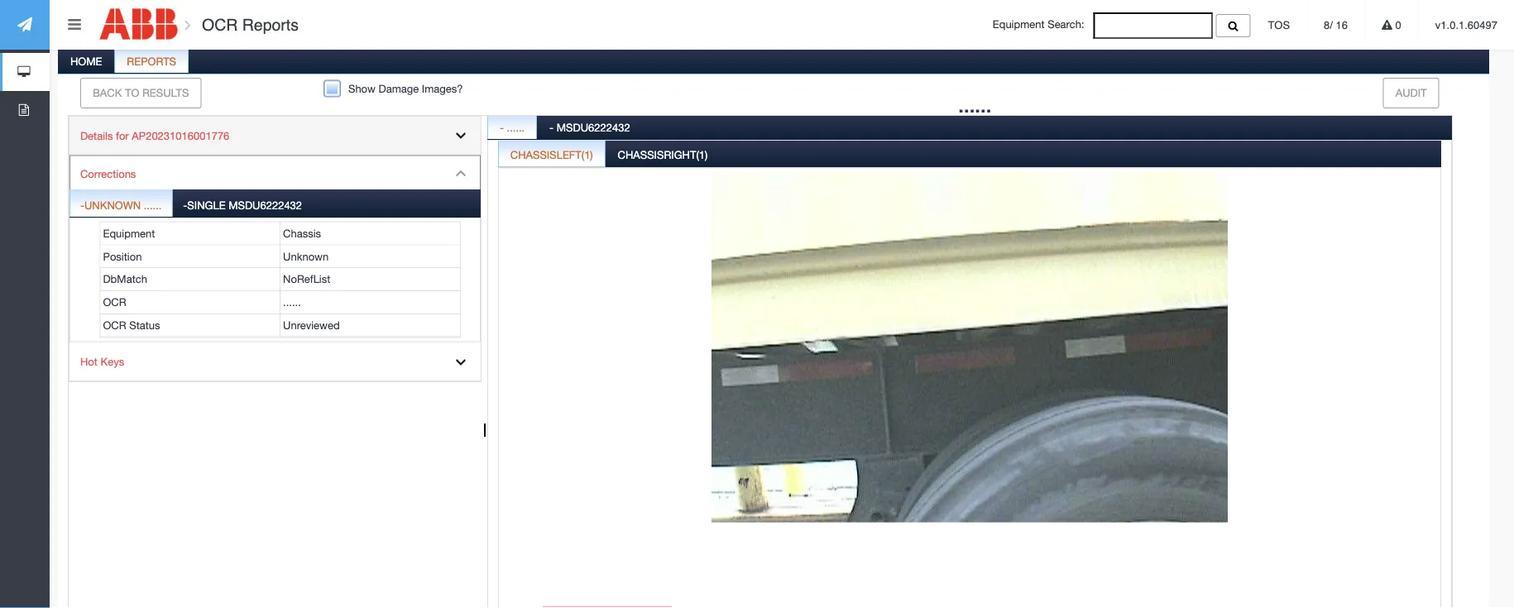 Task type: locate. For each thing, give the bounding box(es) containing it.
None field
[[1093, 12, 1213, 39]]

details for ap20231016001776 menu item
[[69, 116, 481, 155]]

reports
[[242, 15, 299, 34], [127, 55, 176, 67]]

- for -unknown ......
[[80, 198, 84, 211]]

equipment left search:
[[993, 18, 1045, 31]]

msdu6222432 inside menu item
[[229, 198, 302, 211]]

0 vertical spatial msdu6222432
[[557, 121, 630, 133]]

- for -single msdu6222432
[[183, 198, 187, 211]]

1 horizontal spatial unknown
[[283, 250, 329, 263]]

msdu6222432 down the corrections link
[[229, 198, 302, 211]]

keys
[[101, 355, 124, 368]]

damage
[[379, 82, 419, 95]]

unknown up noreflist
[[283, 250, 329, 263]]

chassis
[[283, 227, 321, 240]]

0 horizontal spatial unknown
[[84, 198, 141, 211]]

tab list containing -unknown ......
[[69, 189, 481, 342]]

- right -unknown ......
[[183, 198, 187, 211]]

0 vertical spatial ocr
[[202, 15, 238, 34]]

back
[[93, 86, 122, 99]]

-single msdu6222432 link
[[173, 189, 312, 217]]

- up chassisleft(1) link
[[500, 121, 504, 133]]

0 vertical spatial equipment
[[993, 18, 1045, 31]]

single
[[187, 198, 226, 211]]

menu
[[69, 116, 482, 382]]

1 vertical spatial msdu6222432
[[229, 198, 302, 211]]

equipment inside row group
[[103, 227, 155, 240]]

v1.0.1.60497 button
[[1419, 0, 1514, 50]]

2 vertical spatial ocr
[[103, 319, 126, 332]]

ocr
[[202, 15, 238, 34], [103, 296, 126, 309], [103, 319, 126, 332]]

images?
[[422, 82, 463, 95]]

row group containing equipment
[[100, 222, 460, 337]]

- down corrections
[[80, 198, 84, 211]]

menu item
[[69, 155, 481, 343]]

equipment up position
[[103, 227, 155, 240]]

row group inside menu item
[[100, 222, 460, 337]]

hot keys link
[[69, 343, 481, 381]]

8/ 16 button
[[1307, 0, 1364, 50]]

0 horizontal spatial equipment
[[103, 227, 155, 240]]

menu containing details for ap20231016001776
[[69, 116, 482, 382]]

-
[[500, 121, 504, 133], [549, 121, 554, 133], [80, 198, 84, 211], [183, 198, 187, 211]]

v1.0.1.60497
[[1435, 19, 1498, 31]]

1 vertical spatial reports
[[127, 55, 176, 67]]

hot
[[80, 355, 98, 368]]

1 vertical spatial equipment
[[103, 227, 155, 240]]

results
[[142, 86, 189, 99]]

menu item containing corrections
[[69, 155, 481, 343]]

tab list
[[487, 111, 1452, 608], [498, 140, 1441, 608], [69, 189, 481, 342]]

1 vertical spatial unknown
[[283, 250, 329, 263]]

unknown down corrections
[[84, 198, 141, 211]]

msdu6222432
[[557, 121, 630, 133], [229, 198, 302, 211]]

equipment for equipment
[[103, 227, 155, 240]]

for
[[116, 129, 129, 142]]

chassisright(1)
[[618, 149, 708, 161]]

1 horizontal spatial msdu6222432
[[557, 121, 630, 133]]

- ...... link
[[488, 111, 536, 145]]

chassisright(1) link
[[606, 140, 719, 173]]

show damage images?
[[348, 82, 463, 95]]

row group
[[100, 222, 460, 337]]

navigation
[[0, 0, 50, 129]]

1 horizontal spatial equipment
[[993, 18, 1045, 31]]

back to results
[[93, 86, 189, 99]]

tab list inside menu
[[69, 189, 481, 342]]

- msdu6222432
[[549, 121, 630, 133]]

0 horizontal spatial msdu6222432
[[229, 198, 302, 211]]

0 vertical spatial unknown
[[84, 198, 141, 211]]

ap20231016001776
[[132, 129, 229, 142]]

-single msdu6222432
[[183, 198, 302, 211]]

1 vertical spatial ocr
[[103, 296, 126, 309]]

status
[[129, 319, 160, 332]]

tos button
[[1252, 0, 1307, 50]]

msdu6222432 up the chassisleft(1)
[[557, 121, 630, 133]]

tab list containing - ......
[[487, 111, 1452, 608]]

0 vertical spatial reports
[[242, 15, 299, 34]]

......
[[958, 93, 992, 117], [507, 121, 525, 133], [144, 198, 162, 211], [283, 296, 301, 309]]

unknown
[[84, 198, 141, 211], [283, 250, 329, 263]]

0 horizontal spatial reports
[[127, 55, 176, 67]]

- ......
[[500, 121, 525, 133]]

bars image
[[68, 17, 81, 32]]

equipment
[[993, 18, 1045, 31], [103, 227, 155, 240]]

- up the chassisleft(1)
[[549, 121, 554, 133]]

hot keys
[[80, 355, 124, 368]]



Task type: vqa. For each thing, say whether or not it's contained in the screenshot.
- MSDU6222432
yes



Task type: describe. For each thing, give the bounding box(es) containing it.
noreflist
[[283, 273, 330, 286]]

unknown inside row group
[[283, 250, 329, 263]]

equipment for equipment search:
[[993, 18, 1045, 31]]

ocr for ocr
[[103, 296, 126, 309]]

home
[[70, 55, 102, 67]]

audit
[[1396, 86, 1427, 99]]

reports inside ...... tab list
[[127, 55, 176, 67]]

ocr status
[[103, 319, 160, 332]]

warning image
[[1382, 19, 1393, 30]]

- for - ......
[[500, 121, 504, 133]]

back to results button
[[80, 78, 201, 108]]

...... tab list
[[55, 46, 1489, 608]]

ocr reports
[[197, 15, 299, 34]]

home link
[[59, 46, 114, 79]]

corrections
[[80, 167, 136, 180]]

tos
[[1268, 19, 1290, 31]]

equipment search:
[[993, 18, 1093, 31]]

details for ap20231016001776 link
[[69, 116, 481, 155]]

search image
[[1228, 21, 1238, 31]]

ocr for ocr status
[[103, 319, 126, 332]]

details for ap20231016001776
[[80, 129, 229, 142]]

-unknown ......
[[80, 198, 162, 211]]

reports link
[[115, 46, 188, 79]]

0 button
[[1365, 0, 1418, 50]]

dbmatch
[[103, 273, 147, 286]]

-unknown ...... link
[[70, 189, 172, 217]]

corrections link
[[69, 155, 481, 193]]

audit button
[[1383, 78, 1439, 108]]

ocr for ocr reports
[[202, 15, 238, 34]]

unreviewed
[[283, 319, 340, 332]]

tab list containing chassisleft(1)
[[498, 140, 1441, 608]]

to
[[125, 86, 139, 99]]

chassisleft(1) link
[[499, 140, 605, 173]]

16
[[1336, 19, 1348, 31]]

details
[[80, 129, 113, 142]]

8/ 16
[[1324, 19, 1348, 31]]

chassisleft(1)
[[510, 149, 593, 161]]

- for - msdu6222432
[[549, 121, 554, 133]]

search:
[[1048, 18, 1084, 31]]

menu inside ...... tab list
[[69, 116, 482, 382]]

0
[[1393, 19, 1401, 31]]

- msdu6222432 link
[[538, 111, 642, 145]]

1 horizontal spatial reports
[[242, 15, 299, 34]]

8/
[[1324, 19, 1333, 31]]

show
[[348, 82, 376, 95]]

position
[[103, 250, 142, 263]]



